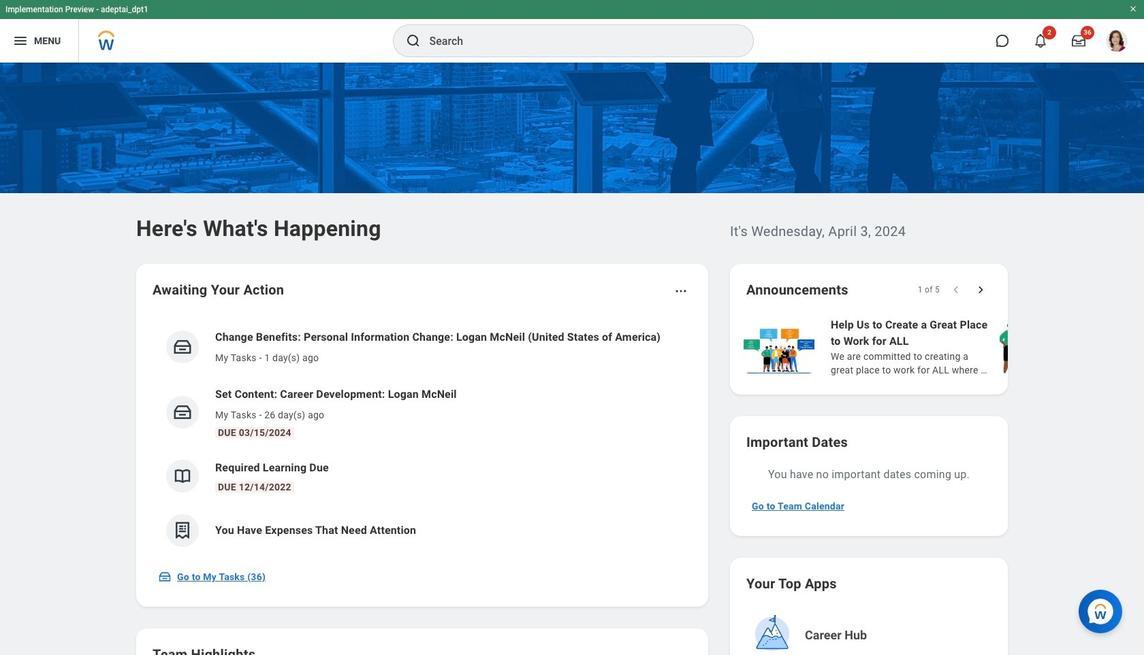 Task type: locate. For each thing, give the bounding box(es) containing it.
1 vertical spatial inbox image
[[172, 402, 193, 423]]

status
[[918, 285, 940, 296]]

book open image
[[172, 466, 193, 487]]

inbox image
[[172, 337, 193, 358], [172, 402, 193, 423]]

0 vertical spatial inbox image
[[172, 337, 193, 358]]

chevron left small image
[[949, 283, 963, 297]]

1 inbox image from the top
[[172, 337, 193, 358]]

inbox large image
[[1072, 34, 1086, 48]]

banner
[[0, 0, 1144, 63]]

search image
[[405, 33, 421, 49]]

main content
[[0, 63, 1144, 656]]

profile logan mcneil image
[[1106, 30, 1128, 55]]

list
[[741, 316, 1144, 379], [153, 319, 692, 558]]



Task type: vqa. For each thing, say whether or not it's contained in the screenshot.
Performance 'icon'
no



Task type: describe. For each thing, give the bounding box(es) containing it.
inbox image
[[158, 571, 172, 584]]

dashboard expenses image
[[172, 521, 193, 541]]

0 horizontal spatial list
[[153, 319, 692, 558]]

justify image
[[12, 33, 29, 49]]

Search Workday  search field
[[429, 26, 725, 56]]

1 horizontal spatial list
[[741, 316, 1144, 379]]

related actions image
[[674, 285, 688, 298]]

close environment banner image
[[1129, 5, 1137, 13]]

notifications large image
[[1034, 34, 1047, 48]]

2 inbox image from the top
[[172, 402, 193, 423]]

chevron right small image
[[974, 283, 987, 297]]



